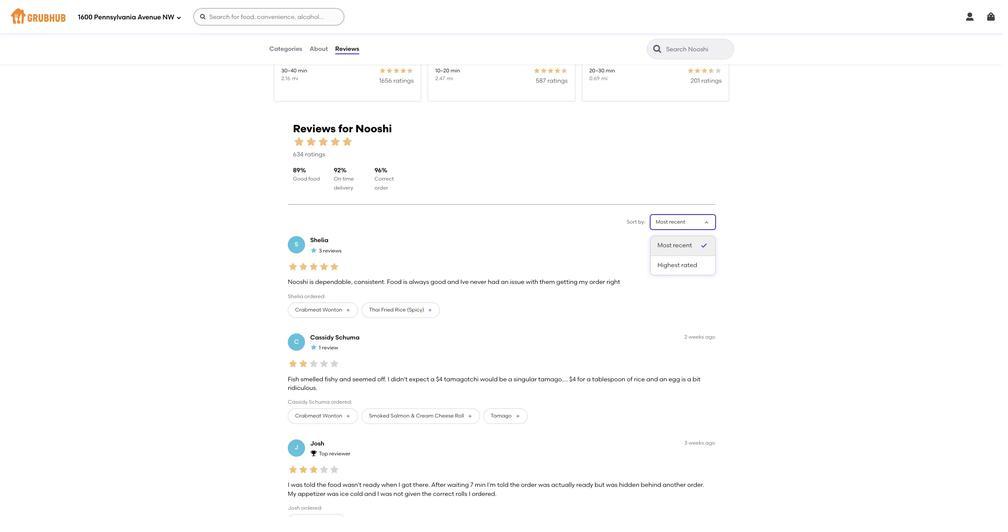 Task type: locate. For each thing, give the bounding box(es) containing it.
mi inside 30–40 min 2.16 mi
[[292, 75, 298, 81]]

2 crabmeat from the top
[[295, 413, 322, 419]]

rice
[[395, 307, 406, 313]]

2 crabmeat wonton button from the top
[[288, 409, 359, 424]]

weeks right '2'
[[689, 334, 705, 340]]

was left 'ice' at bottom
[[327, 491, 339, 498]]

3 mi from the left
[[602, 75, 608, 81]]

0 vertical spatial shelia
[[310, 237, 329, 244]]

plus icon image left smoked
[[346, 414, 351, 419]]

crabmeat wonton down cassidy  schuma ordered:
[[295, 413, 343, 419]]

0 horizontal spatial an
[[501, 279, 509, 286]]

min inside 20–30 min 0.69 mi
[[606, 68, 616, 74]]

crabmeat down shelia ordered:
[[295, 307, 322, 313]]

2 horizontal spatial mi
[[602, 75, 608, 81]]

1 horizontal spatial svg image
[[200, 13, 206, 20]]

3
[[319, 248, 322, 254], [685, 440, 688, 446]]

ready left when
[[363, 482, 380, 489]]

ago for fish smelled fishy and seemed off. i didn't expect a $4 tamagotchi would be a singular tamago.... $4 for a tablespoon of rice and an egg is a bit ridiculous.
[[706, 334, 716, 340]]

1 vertical spatial shelia
[[288, 293, 303, 299]]

most up the highest on the bottom of the page
[[658, 242, 672, 249]]

ratings right 634
[[305, 151, 326, 158]]

for left tablespoon
[[578, 376, 586, 383]]

ratings for 201 ratings
[[702, 77, 722, 84]]

0 horizontal spatial 1
[[319, 345, 321, 351]]

fried
[[382, 307, 394, 313]]

c
[[294, 338, 299, 346]]

89
[[293, 167, 300, 174]]

1 vertical spatial reviews
[[293, 122, 336, 135]]

most inside sort by: field
[[656, 219, 668, 225]]

4 a from the left
[[688, 376, 692, 383]]

correct
[[433, 491, 455, 498]]

min right 20–30
[[606, 68, 616, 74]]

crabmeat down cassidy  schuma ordered:
[[295, 413, 322, 419]]

mi right 2.16
[[292, 75, 298, 81]]

plus icon image inside tamago button
[[516, 414, 521, 419]]

ordered: for josh
[[301, 505, 323, 511]]

0 horizontal spatial nooshi
[[288, 279, 308, 286]]

crabmeat wonton button down cassidy  schuma ordered:
[[288, 409, 359, 424]]

not
[[394, 491, 404, 498]]

Search for food, convenience, alcohol... search field
[[193, 8, 344, 25]]

reviewer
[[330, 451, 351, 457]]

ordered: down the dependable,
[[305, 293, 326, 299]]

given
[[405, 491, 421, 498]]

2 vertical spatial ordered:
[[301, 505, 323, 511]]

2 mi from the left
[[447, 75, 453, 81]]

wonton for fishy
[[323, 413, 343, 419]]

min down american
[[298, 68, 307, 74]]

0 vertical spatial crabmeat wonton button
[[288, 303, 359, 318]]

1 week ago
[[688, 237, 716, 243]]

trophy icon image
[[310, 450, 317, 457]]

was up my
[[291, 482, 303, 489]]

i
[[388, 376, 390, 383], [288, 482, 290, 489], [399, 482, 401, 489], [378, 491, 379, 498], [469, 491, 471, 498]]

and
[[448, 279, 459, 286], [340, 376, 351, 383], [647, 376, 659, 383], [365, 491, 376, 498]]

the up "appetizer"
[[317, 482, 327, 489]]

josh up trophy icon
[[310, 440, 325, 447]]

wonton up cassidy  schuma
[[323, 307, 343, 313]]

recent up most recent option at top right
[[670, 219, 686, 225]]

min for 201 ratings
[[606, 68, 616, 74]]

ice
[[340, 491, 349, 498]]

1 vertical spatial crabmeat wonton button
[[288, 409, 359, 424]]

1 horizontal spatial mi
[[447, 75, 453, 81]]

min inside i was told the food wasn't ready when i got there. after waiting 7 min i'm told the order was actually ready but was hidden behind another order. my appetizer was ice cold and i was not given the correct rolls i ordered.
[[475, 482, 486, 489]]

schuma for cassidy  schuma
[[336, 334, 360, 341]]

0 vertical spatial ago
[[706, 237, 716, 243]]

ready left but
[[577, 482, 594, 489]]

mi right 0.69
[[602, 75, 608, 81]]

for up 92
[[339, 122, 353, 135]]

min for 587 ratings
[[451, 68, 460, 74]]

1 mi from the left
[[292, 75, 298, 81]]

0 vertical spatial 1
[[688, 237, 690, 243]]

nooshi is dependable, consistent. food is always good and ive never had an issue with them getting my order right
[[288, 279, 621, 286]]

mi inside 10–20 min 2.47 mi
[[447, 75, 453, 81]]

always
[[409, 279, 429, 286]]

cassidy for cassidy  schuma
[[310, 334, 334, 341]]

1 horizontal spatial nooshi
[[356, 122, 392, 135]]

an left egg at right bottom
[[660, 376, 668, 383]]

plus icon image
[[346, 308, 351, 313], [428, 308, 433, 313], [346, 414, 351, 419], [468, 414, 473, 419], [516, 414, 521, 419]]

is right egg at right bottom
[[682, 376, 686, 383]]

nooshi up shelia ordered:
[[288, 279, 308, 286]]

the down "there."
[[422, 491, 432, 498]]

plus icon image right '(spicy)'
[[428, 308, 433, 313]]

svg image
[[965, 12, 976, 22], [200, 13, 206, 20], [176, 15, 181, 20]]

rice
[[635, 376, 645, 383]]

1 horizontal spatial shelia
[[310, 237, 329, 244]]

$4
[[436, 376, 443, 383], [570, 376, 576, 383]]

2 horizontal spatial svg image
[[965, 12, 976, 22]]

Search Nooshi search field
[[666, 45, 732, 53]]

crabmeat wonton button for dependable,
[[288, 303, 359, 318]]

1 ready from the left
[[363, 482, 380, 489]]

smelled
[[301, 376, 324, 383]]

1 horizontal spatial food
[[328, 482, 342, 489]]

1 horizontal spatial 3
[[685, 440, 688, 446]]

min inside 30–40 min 2.16 mi
[[298, 68, 307, 74]]

0 horizontal spatial schuma
[[309, 399, 330, 405]]

wonton down cassidy  schuma ordered:
[[323, 413, 343, 419]]

mi
[[292, 75, 298, 81], [447, 75, 453, 81], [602, 75, 608, 81]]

cassidy down ridiculous.
[[288, 399, 308, 405]]

1 horizontal spatial an
[[660, 376, 668, 383]]

after
[[432, 482, 446, 489]]

20–30
[[590, 68, 605, 74]]

schuma down ridiculous.
[[309, 399, 330, 405]]

mi for 201 ratings
[[602, 75, 608, 81]]

and right fishy
[[340, 376, 351, 383]]

0 horizontal spatial mi
[[292, 75, 298, 81]]

told
[[304, 482, 316, 489], [498, 482, 509, 489]]

min inside 10–20 min 2.47 mi
[[451, 68, 460, 74]]

$4 right 'expect'
[[436, 376, 443, 383]]

1 vertical spatial schuma
[[309, 399, 330, 405]]

min
[[298, 68, 307, 74], [451, 68, 460, 74], [606, 68, 616, 74], [475, 482, 486, 489]]

ordered: for shelia
[[305, 293, 326, 299]]

is right food
[[403, 279, 408, 286]]

food
[[309, 176, 320, 182], [328, 482, 342, 489]]

0 vertical spatial recent
[[670, 219, 686, 225]]

1 crabmeat wonton from the top
[[295, 307, 343, 313]]

1 vertical spatial wonton
[[323, 413, 343, 419]]

3 for 3 reviews
[[319, 248, 322, 254]]

categories
[[270, 45, 303, 53]]

1 vertical spatial 3
[[685, 440, 688, 446]]

2
[[685, 334, 688, 340]]

1 left week
[[688, 237, 690, 243]]

i left got
[[399, 482, 401, 489]]

roll
[[455, 413, 464, 419]]

2 crabmeat wonton from the top
[[295, 413, 343, 419]]

plus icon image right "roll" at the left bottom of the page
[[468, 414, 473, 419]]

1 vertical spatial crabmeat
[[295, 413, 322, 419]]

2 weeks from the top
[[689, 440, 705, 446]]

appetizer
[[298, 491, 326, 498]]

1 vertical spatial crabmeat wonton
[[295, 413, 343, 419]]

1 vertical spatial an
[[660, 376, 668, 383]]

0 horizontal spatial $4
[[436, 376, 443, 383]]

1 vertical spatial ago
[[706, 334, 716, 340]]

0 vertical spatial weeks
[[689, 334, 705, 340]]

0 vertical spatial josh
[[310, 440, 325, 447]]

1 vertical spatial food
[[328, 482, 342, 489]]

1 horizontal spatial $4
[[570, 376, 576, 383]]

shelia ordered:
[[288, 293, 326, 299]]

plus icon image inside the smoked salmon & cream cheese roll button
[[468, 414, 473, 419]]

2 ago from the top
[[706, 334, 716, 340]]

2 horizontal spatial is
[[682, 376, 686, 383]]

2 vertical spatial order
[[521, 482, 537, 489]]

1 wonton from the top
[[323, 307, 343, 313]]

american
[[294, 57, 318, 63]]

0 vertical spatial wonton
[[323, 307, 343, 313]]

expect
[[409, 376, 429, 383]]

crabmeat wonton button
[[288, 303, 359, 318], [288, 409, 359, 424]]

reviews for reviews
[[336, 45, 360, 53]]

crabmeat wonton button down shelia ordered:
[[288, 303, 359, 318]]

a
[[431, 376, 435, 383], [509, 376, 513, 383], [587, 376, 591, 383], [688, 376, 692, 383]]

a right 'expect'
[[431, 376, 435, 383]]

reviews for reviews for nooshi
[[293, 122, 336, 135]]

crabmeat wonton
[[295, 307, 343, 313], [295, 413, 343, 419]]

j
[[295, 444, 299, 452]]

mi right 2.47 at top
[[447, 75, 453, 81]]

cassidy for cassidy  schuma ordered:
[[288, 399, 308, 405]]

$4 right tamago.... on the right of the page
[[570, 376, 576, 383]]

ago for i was told the food wasn't ready when i got there. after waiting 7 min i'm told the order was actually ready but was hidden behind another order. my appetizer was ice cold and i was not given the correct rolls i ordered.
[[706, 440, 716, 446]]

plus icon image for dependable, crabmeat wonton button
[[346, 308, 351, 313]]

order left actually
[[521, 482, 537, 489]]

0 vertical spatial reviews
[[336, 45, 360, 53]]

order for i was told the food wasn't ready when i got there. after waiting 7 min i'm told the order was actually ready but was hidden behind another order. my appetizer was ice cold and i was not given the correct rolls i ordered.
[[521, 482, 537, 489]]

0 horizontal spatial the
[[317, 482, 327, 489]]

1 vertical spatial most recent
[[658, 242, 693, 249]]

i right off.
[[388, 376, 390, 383]]

1 vertical spatial ordered:
[[331, 399, 352, 405]]

reviews up 634 ratings
[[293, 122, 336, 135]]

ive
[[461, 279, 469, 286]]

wonton
[[323, 307, 343, 313], [323, 413, 343, 419]]

there.
[[413, 482, 430, 489]]

1 horizontal spatial 1
[[688, 237, 690, 243]]

634
[[293, 151, 304, 158]]

0 horizontal spatial cassidy
[[288, 399, 308, 405]]

1 horizontal spatial is
[[403, 279, 408, 286]]

s
[[295, 241, 299, 248]]

order inside i was told the food wasn't ready when i got there. after waiting 7 min i'm told the order was actually ready but was hidden behind another order. my appetizer was ice cold and i was not given the correct rolls i ordered.
[[521, 482, 537, 489]]

josh for josh
[[310, 440, 325, 447]]

min right 7
[[475, 482, 486, 489]]

reviews for nooshi
[[293, 122, 392, 135]]

ratings for 587 ratings
[[548, 77, 568, 84]]

0 horizontal spatial shelia
[[288, 293, 303, 299]]

2 wonton from the top
[[323, 413, 343, 419]]

0 horizontal spatial food
[[309, 176, 320, 182]]

plus icon image inside thai fried rice (spicy) button
[[428, 308, 433, 313]]

0 vertical spatial food
[[309, 176, 320, 182]]

1600
[[78, 13, 93, 21]]

good
[[431, 279, 446, 286]]

a left tablespoon
[[587, 376, 591, 383]]

1 vertical spatial weeks
[[689, 440, 705, 446]]

1 horizontal spatial cassidy
[[310, 334, 334, 341]]

2 horizontal spatial order
[[590, 279, 606, 286]]

ratings right 201
[[702, 77, 722, 84]]

an
[[501, 279, 509, 286], [660, 376, 668, 383]]

&pizza (h street) logo image
[[429, 0, 575, 54]]

1 vertical spatial most
[[658, 242, 672, 249]]

i'm
[[487, 482, 496, 489]]

star icon image
[[380, 67, 387, 74], [387, 67, 393, 74], [393, 67, 400, 74], [400, 67, 407, 74], [407, 67, 414, 74], [407, 67, 414, 74], [534, 67, 541, 74], [541, 67, 547, 74], [547, 67, 554, 74], [554, 67, 561, 74], [561, 67, 568, 74], [561, 67, 568, 74], [688, 67, 695, 74], [695, 67, 702, 74], [702, 67, 708, 74], [708, 67, 715, 74], [708, 67, 715, 74], [715, 67, 722, 74], [293, 136, 305, 148], [305, 136, 317, 148], [317, 136, 329, 148], [329, 136, 342, 148], [342, 136, 354, 148], [310, 247, 317, 254], [288, 262, 298, 272], [298, 262, 309, 272], [309, 262, 319, 272], [319, 262, 329, 272], [329, 262, 340, 272], [310, 344, 317, 351], [288, 359, 298, 369], [298, 359, 309, 369], [309, 359, 319, 369], [319, 359, 329, 369], [329, 359, 340, 369], [288, 465, 298, 475], [298, 465, 309, 475], [309, 465, 319, 475], [319, 465, 329, 475], [329, 465, 340, 475]]

cassidy up 1 review
[[310, 334, 334, 341]]

0 vertical spatial crabmeat
[[295, 307, 322, 313]]

crabmeat wonton button for fishy
[[288, 409, 359, 424]]

0 horizontal spatial order
[[375, 185, 388, 191]]

1 horizontal spatial order
[[521, 482, 537, 489]]

reviews inside button
[[336, 45, 360, 53]]

1 horizontal spatial for
[[578, 376, 586, 383]]

1 horizontal spatial schuma
[[336, 334, 360, 341]]

1 left review
[[319, 345, 321, 351]]

1 horizontal spatial ready
[[577, 482, 594, 489]]

recent up highest rated
[[674, 242, 693, 249]]

most right by:
[[656, 219, 668, 225]]

1 crabmeat from the top
[[295, 307, 322, 313]]

ago
[[706, 237, 716, 243], [706, 334, 716, 340], [706, 440, 716, 446]]

svg image
[[987, 12, 997, 22]]

1 horizontal spatial josh
[[310, 440, 325, 447]]

order right my
[[590, 279, 606, 286]]

3 for 3 weeks ago
[[685, 440, 688, 446]]

nooshi up 96
[[356, 122, 392, 135]]

had
[[488, 279, 500, 286]]

0 vertical spatial most
[[656, 219, 668, 225]]

shelia for shelia
[[310, 237, 329, 244]]

is up shelia ordered:
[[310, 279, 314, 286]]

&
[[411, 413, 415, 419]]

0 horizontal spatial told
[[304, 482, 316, 489]]

0 vertical spatial schuma
[[336, 334, 360, 341]]

2 vertical spatial ago
[[706, 440, 716, 446]]

1 crabmeat wonton button from the top
[[288, 303, 359, 318]]

1 weeks from the top
[[689, 334, 705, 340]]

0 vertical spatial crabmeat wonton
[[295, 307, 343, 313]]

3 ago from the top
[[706, 440, 716, 446]]

food right good at the left top of page
[[309, 176, 320, 182]]

the right the i'm
[[510, 482, 520, 489]]

2 a from the left
[[509, 376, 513, 383]]

1 vertical spatial recent
[[674, 242, 693, 249]]

caret down icon image
[[704, 219, 711, 226]]

top reviewer
[[319, 451, 351, 457]]

min right 10–20
[[451, 68, 460, 74]]

thai fried rice (spicy)
[[369, 307, 425, 313]]

order
[[375, 185, 388, 191], [590, 279, 606, 286], [521, 482, 537, 489]]

634 ratings
[[293, 151, 326, 158]]

food inside the 89 good food
[[309, 176, 320, 182]]

fish
[[288, 376, 299, 383]]

a right be
[[509, 376, 513, 383]]

wonton for dependable,
[[323, 307, 343, 313]]

reviews right about
[[336, 45, 360, 53]]

for
[[339, 122, 353, 135], [578, 376, 586, 383]]

mi inside 20–30 min 0.69 mi
[[602, 75, 608, 81]]

order inside the 96 correct order
[[375, 185, 388, 191]]

0 horizontal spatial 3
[[319, 248, 322, 254]]

most recent up most recent option at top right
[[656, 219, 686, 225]]

crabmeat for is
[[295, 307, 322, 313]]

1 vertical spatial josh
[[288, 505, 300, 511]]

weeks
[[689, 334, 705, 340], [689, 440, 705, 446]]

most recent up highest rated
[[658, 242, 693, 249]]

told right the i'm
[[498, 482, 509, 489]]

ratings right 587
[[548, 77, 568, 84]]

1 ago from the top
[[706, 237, 716, 243]]

1
[[688, 237, 690, 243], [319, 345, 321, 351]]

order for nooshi is dependable, consistent. food is always good and ive never had an issue with them getting my order right
[[590, 279, 606, 286]]

ratings right 1656
[[394, 77, 414, 84]]

schuma
[[336, 334, 360, 341], [309, 399, 330, 405]]

crabmeat wonton down shelia ordered:
[[295, 307, 343, 313]]

a left bit
[[688, 376, 692, 383]]

recent inside sort by: field
[[670, 219, 686, 225]]

told up "appetizer"
[[304, 482, 316, 489]]

0 horizontal spatial ready
[[363, 482, 380, 489]]

plus icon image for the smoked salmon & cream cheese roll button
[[468, 414, 473, 419]]

2 horizontal spatial the
[[510, 482, 520, 489]]

ordered:
[[305, 293, 326, 299], [331, 399, 352, 405], [301, 505, 323, 511]]

0 vertical spatial for
[[339, 122, 353, 135]]

food up 'ice' at bottom
[[328, 482, 342, 489]]

josh down my
[[288, 505, 300, 511]]

p.f. chang's  logo image
[[583, 0, 729, 54]]

ratings for 634 ratings
[[305, 151, 326, 158]]

plus icon image left 'thai'
[[346, 308, 351, 313]]

was down when
[[381, 491, 392, 498]]

1 vertical spatial order
[[590, 279, 606, 286]]

thai
[[369, 307, 380, 313]]

them
[[540, 279, 555, 286]]

top
[[319, 451, 328, 457]]

0 horizontal spatial josh
[[288, 505, 300, 511]]

ordered: down "appetizer"
[[301, 505, 323, 511]]

egg
[[669, 376, 681, 383]]

0 vertical spatial 3
[[319, 248, 322, 254]]

and right cold
[[365, 491, 376, 498]]

1 review
[[319, 345, 338, 351]]

shelia for shelia ordered:
[[288, 293, 303, 299]]

0 vertical spatial cassidy
[[310, 334, 334, 341]]

1 horizontal spatial told
[[498, 482, 509, 489]]

ordered: down fishy
[[331, 399, 352, 405]]

check icon image
[[700, 242, 709, 250]]

was right but
[[606, 482, 618, 489]]

1 vertical spatial for
[[578, 376, 586, 383]]

2 $4 from the left
[[570, 376, 576, 383]]

schuma up review
[[336, 334, 360, 341]]

smoked salmon & cream cheese roll button
[[362, 409, 480, 424]]

nooshi
[[356, 122, 392, 135], [288, 279, 308, 286]]

cassidy
[[310, 334, 334, 341], [288, 399, 308, 405]]

1 vertical spatial cassidy
[[288, 399, 308, 405]]

order down correct
[[375, 185, 388, 191]]

and left "ive"
[[448, 279, 459, 286]]

actually
[[552, 482, 575, 489]]

food inside i was told the food wasn't ready when i got there. after waiting 7 min i'm told the order was actually ready but was hidden behind another order. my appetizer was ice cold and i was not given the correct rolls i ordered.
[[328, 482, 342, 489]]

an right had
[[501, 279, 509, 286]]

the
[[317, 482, 327, 489], [510, 482, 520, 489], [422, 491, 432, 498]]

my
[[579, 279, 588, 286]]

0 vertical spatial order
[[375, 185, 388, 191]]

1 for 1 week ago
[[688, 237, 690, 243]]

0 vertical spatial ordered:
[[305, 293, 326, 299]]

1 vertical spatial 1
[[319, 345, 321, 351]]

7
[[471, 482, 474, 489]]

ready
[[363, 482, 380, 489], [577, 482, 594, 489]]

weeks up order.
[[689, 440, 705, 446]]

was
[[291, 482, 303, 489], [539, 482, 550, 489], [606, 482, 618, 489], [327, 491, 339, 498], [381, 491, 392, 498]]

plus icon image right tamago
[[516, 414, 521, 419]]



Task type: describe. For each thing, give the bounding box(es) containing it.
96 correct order
[[375, 167, 394, 191]]

1600 pennsylvania avenue nw
[[78, 13, 174, 21]]

crabmeat for smelled
[[295, 413, 322, 419]]

most inside option
[[658, 242, 672, 249]]

cheese
[[435, 413, 454, 419]]

is inside fish smelled fishy and seemed off. i didn't expect a $4 tamagotchi would be a singular tamago.... $4 for a tablespoon of rice and an egg is a bit ridiculous.
[[682, 376, 686, 383]]

0 horizontal spatial svg image
[[176, 15, 181, 20]]

be
[[500, 376, 507, 383]]

2 weeks ago
[[685, 334, 716, 340]]

0 vertical spatial most recent
[[656, 219, 686, 225]]

0 vertical spatial an
[[501, 279, 509, 286]]

fish smelled fishy and seemed off. i didn't expect a $4 tamagotchi would be a singular tamago.... $4 for a tablespoon of rice and an egg is a bit ridiculous.
[[288, 376, 701, 392]]

1 a from the left
[[431, 376, 435, 383]]

behind
[[641, 482, 662, 489]]

92
[[334, 167, 341, 174]]

but
[[595, 482, 605, 489]]

92 on time delivery
[[334, 167, 354, 191]]

another
[[663, 482, 686, 489]]

smoked
[[369, 413, 390, 419]]

tamago....
[[539, 376, 568, 383]]

201
[[691, 77, 700, 84]]

would
[[480, 376, 498, 383]]

i inside fish smelled fishy and seemed off. i didn't expect a $4 tamagotchi would be a singular tamago.... $4 for a tablespoon of rice and an egg is a bit ridiculous.
[[388, 376, 390, 383]]

an inside fish smelled fishy and seemed off. i didn't expect a $4 tamagotchi would be a singular tamago.... $4 for a tablespoon of rice and an egg is a bit ridiculous.
[[660, 376, 668, 383]]

highest rated
[[658, 262, 698, 269]]

i left not
[[378, 491, 379, 498]]

0 horizontal spatial for
[[339, 122, 353, 135]]

ordered.
[[472, 491, 497, 498]]

587 ratings
[[536, 77, 568, 84]]

crabmeat wonton for is
[[295, 307, 343, 313]]

201 ratings
[[691, 77, 722, 84]]

ihop logo image
[[275, 0, 421, 54]]

plus icon image for fishy crabmeat wonton button
[[346, 414, 351, 419]]

bit
[[693, 376, 701, 383]]

search icon image
[[653, 44, 663, 54]]

10–20
[[436, 68, 450, 74]]

food
[[387, 279, 402, 286]]

ratings for 1656 ratings
[[394, 77, 414, 84]]

for inside fish smelled fishy and seemed off. i didn't expect a $4 tamagotchi would be a singular tamago.... $4 for a tablespoon of rice and an egg is a bit ridiculous.
[[578, 376, 586, 383]]

plus icon image for tamago button
[[516, 414, 521, 419]]

with
[[526, 279, 539, 286]]

tamagotchi
[[444, 376, 479, 383]]

tamago
[[491, 413, 512, 419]]

dependable,
[[315, 279, 353, 286]]

cassidy  schuma
[[310, 334, 360, 341]]

(spicy)
[[407, 307, 425, 313]]

mi for 587 ratings
[[447, 75, 453, 81]]

1 for 1 review
[[319, 345, 321, 351]]

0 horizontal spatial is
[[310, 279, 314, 286]]

cold
[[350, 491, 363, 498]]

reviews
[[323, 248, 342, 254]]

min for 1656 ratings
[[298, 68, 307, 74]]

3 a from the left
[[587, 376, 591, 383]]

ihop american
[[282, 45, 318, 63]]

most recent inside option
[[658, 242, 693, 249]]

about button
[[309, 34, 329, 65]]

weeks for fish smelled fishy and seemed off. i didn't expect a $4 tamagotchi would be a singular tamago.... $4 for a tablespoon of rice and an egg is a bit ridiculous.
[[689, 334, 705, 340]]

consistent.
[[354, 279, 386, 286]]

didn't
[[391, 376, 408, 383]]

review
[[322, 345, 338, 351]]

and right rice
[[647, 376, 659, 383]]

about
[[310, 45, 328, 53]]

1 horizontal spatial the
[[422, 491, 432, 498]]

highest
[[658, 262, 680, 269]]

2 told from the left
[[498, 482, 509, 489]]

wasn't
[[343, 482, 362, 489]]

schuma for cassidy  schuma ordered:
[[309, 399, 330, 405]]

was left actually
[[539, 482, 550, 489]]

by:
[[639, 219, 646, 225]]

reviews button
[[335, 34, 360, 65]]

tamago button
[[484, 409, 528, 424]]

josh ordered:
[[288, 505, 323, 511]]

1 vertical spatial nooshi
[[288, 279, 308, 286]]

hidden
[[620, 482, 640, 489]]

i right rolls
[[469, 491, 471, 498]]

sort by:
[[627, 219, 646, 225]]

my
[[288, 491, 296, 498]]

nw
[[163, 13, 174, 21]]

1 $4 from the left
[[436, 376, 443, 383]]

1656 ratings
[[379, 77, 414, 84]]

main navigation navigation
[[0, 0, 1004, 34]]

time
[[343, 176, 354, 182]]

singular
[[514, 376, 537, 383]]

week
[[692, 237, 705, 243]]

20–30 min 0.69 mi
[[590, 68, 616, 81]]

right
[[607, 279, 621, 286]]

1 told from the left
[[304, 482, 316, 489]]

mi for 1656 ratings
[[292, 75, 298, 81]]

10–20 min 2.47 mi
[[436, 68, 460, 81]]

ihop link
[[282, 45, 414, 55]]

crabmeat wonton for smelled
[[295, 413, 343, 419]]

plus icon image for thai fried rice (spicy) button
[[428, 308, 433, 313]]

2.47
[[436, 75, 445, 81]]

rolls
[[456, 491, 468, 498]]

off.
[[378, 376, 387, 383]]

587
[[536, 77, 546, 84]]

ago for nooshi is dependable, consistent. food is always good and ive never had an issue with them getting my order right
[[706, 237, 716, 243]]

2 ready from the left
[[577, 482, 594, 489]]

30–40 min 2.16 mi
[[282, 68, 307, 81]]

waiting
[[448, 482, 469, 489]]

weeks for i was told the food wasn't ready when i got there. after waiting 7 min i'm told the order was actually ready but was hidden behind another order. my appetizer was ice cold and i was not given the correct rolls i ordered.
[[689, 440, 705, 446]]

recent inside most recent option
[[674, 242, 693, 249]]

i up my
[[288, 482, 290, 489]]

0 vertical spatial nooshi
[[356, 122, 392, 135]]

on
[[334, 176, 342, 182]]

issue
[[510, 279, 525, 286]]

fishy
[[325, 376, 338, 383]]

most recent option
[[651, 236, 716, 256]]

Sort by: field
[[656, 219, 686, 226]]

rated
[[682, 262, 698, 269]]

delivery
[[334, 185, 353, 191]]

and inside i was told the food wasn't ready when i got there. after waiting 7 min i'm told the order was actually ready but was hidden behind another order. my appetizer was ice cold and i was not given the correct rolls i ordered.
[[365, 491, 376, 498]]

2.16
[[282, 75, 290, 81]]

categories button
[[269, 34, 303, 65]]

89 good food
[[293, 167, 320, 182]]

seemed
[[353, 376, 376, 383]]

of
[[627, 376, 633, 383]]

never
[[471, 279, 487, 286]]

3 reviews
[[319, 248, 342, 254]]

josh for josh ordered:
[[288, 505, 300, 511]]

96
[[375, 167, 382, 174]]



Task type: vqa. For each thing, say whether or not it's contained in the screenshot.
the 'order'
yes



